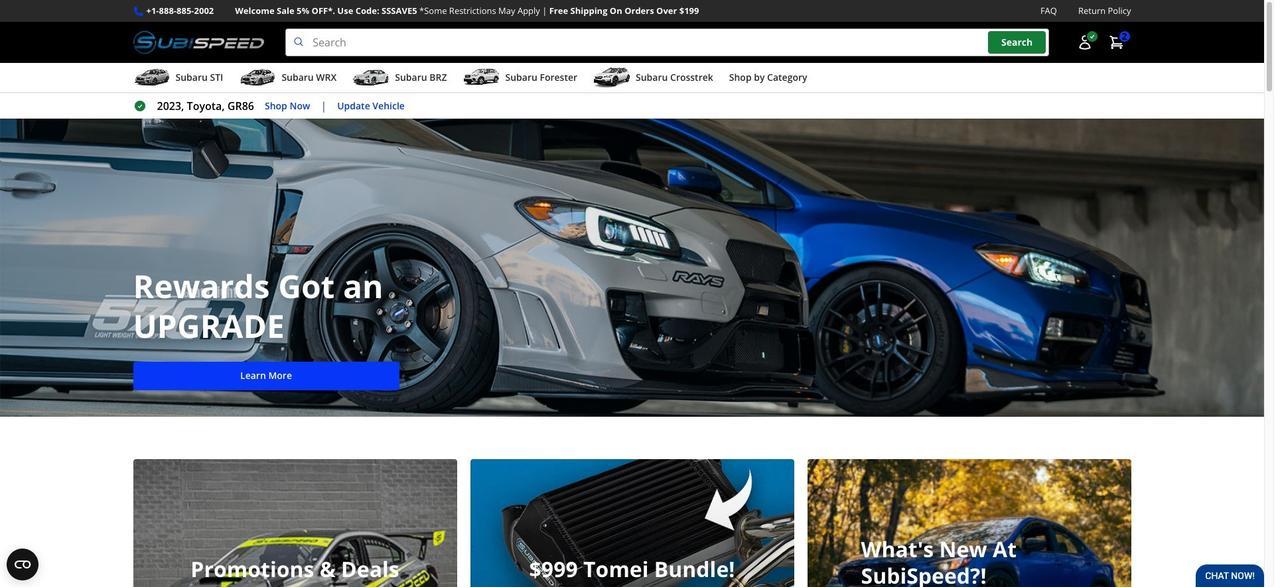 Task type: describe. For each thing, give the bounding box(es) containing it.
a subaru sti thumbnail image image
[[133, 68, 170, 88]]

a subaru forester thumbnail image image
[[463, 68, 500, 88]]

earn rewards image
[[807, 460, 1131, 588]]

a subaru wrx thumbnail image image
[[239, 68, 276, 88]]

deals image
[[133, 460, 457, 588]]

rewards program image
[[0, 119, 1264, 418]]

button image
[[1077, 35, 1093, 51]]

subispeed logo image
[[133, 29, 264, 56]]



Task type: locate. For each thing, give the bounding box(es) containing it.
coilovers image
[[470, 460, 794, 588]]

a subaru brz thumbnail image image
[[353, 68, 390, 88]]

a subaru crosstrek thumbnail image image
[[593, 68, 630, 88]]

open widget image
[[7, 549, 38, 581]]

search input field
[[286, 29, 1049, 56]]



Task type: vqa. For each thing, say whether or not it's contained in the screenshot.
a subaru crosstrek Thumbnail Image
yes



